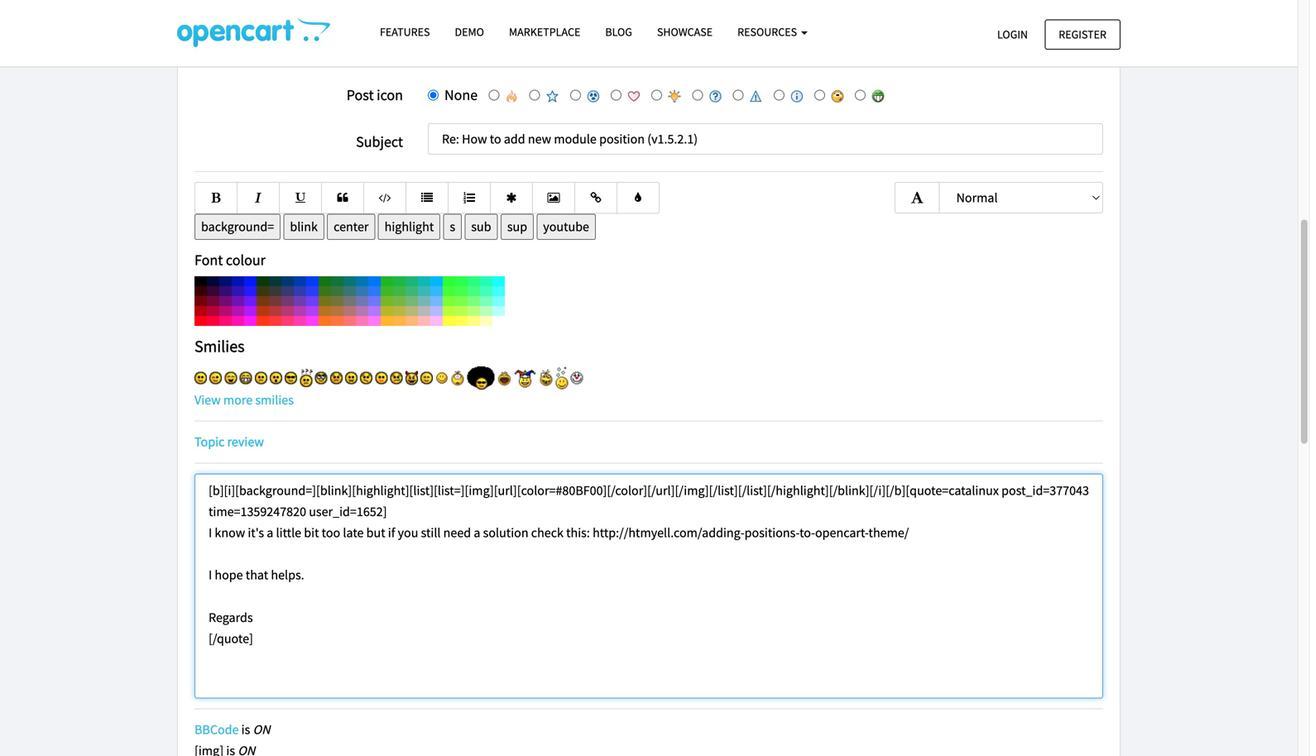 Task type: vqa. For each thing, say whether or not it's contained in the screenshot.
Font
yes



Task type: describe. For each thing, give the bounding box(es) containing it.
center button
[[327, 214, 375, 240]]

highlight button
[[378, 214, 441, 240]]

font
[[195, 251, 223, 270]]

insert image: [img]http://image_url[/img] image
[[546, 192, 561, 204]]

None radio
[[428, 90, 439, 100]]

register
[[1059, 27, 1107, 42]]

:o image
[[270, 372, 282, 385]]

demo
[[455, 24, 484, 39]]

marketplace link
[[497, 17, 593, 46]]

on
[[253, 722, 270, 738]]

showcase link
[[645, 17, 725, 46]]

bbcode link
[[195, 722, 239, 738]]

topic review link
[[195, 434, 264, 451]]

;d image
[[240, 372, 252, 385]]

:( image
[[255, 372, 267, 385]]

features link
[[368, 17, 443, 46]]

a
[[231, 16, 241, 41]]

: * image
[[375, 372, 388, 385]]

topic review
[[195, 434, 264, 451]]

list: [list][*]text[/list] image
[[420, 192, 435, 204]]

:drunk: image
[[556, 367, 568, 390]]

post a reply
[[190, 16, 286, 41]]

youtube
[[543, 219, 589, 235]]

blink
[[290, 219, 318, 235]]

8) image
[[285, 372, 297, 385]]

s
[[450, 219, 455, 235]]

insert url: [url]http://url[/url] or [url=http://url]url text[/url] image
[[589, 192, 604, 204]]

post for post icon
[[347, 86, 374, 104]]

??? image
[[300, 369, 312, 388]]

blog link
[[593, 17, 645, 46]]

marketplace
[[509, 24, 581, 39]]

more
[[223, 392, 253, 409]]

resources
[[738, 24, 800, 39]]

bbcode is on
[[195, 722, 270, 738]]

font image
[[909, 191, 926, 205]]

smilies
[[195, 336, 245, 357]]

:d image
[[225, 372, 237, 385]]

center
[[334, 219, 369, 235]]

ordered list: e.g. [list=1][*]first point[/list] or [list=a][*]point a[/list] image
[[462, 192, 477, 204]]

view more smilies
[[195, 392, 294, 409]]

>:d image
[[406, 371, 418, 385]]

bbcode
[[195, 722, 239, 738]]



Task type: locate. For each thing, give the bounding box(es) containing it.
::) image
[[315, 372, 328, 385]]

:choke: image
[[451, 370, 465, 387]]

is
[[241, 722, 250, 738]]

;) image
[[210, 372, 222, 385]]

features
[[380, 24, 430, 39]]

[quote=catalinux post_id=377043 time=1359247820 user_id=1652] I know it's a little bit too late but if you still need a solution check this: http://htmyell.com/adding-positions-to-opencart-theme/  I hope that helps.  Regards [/quote] text field
[[195, 474, 1104, 699]]

showcase
[[657, 24, 713, 39]]

none
[[445, 86, 478, 104]]

: [ image
[[330, 372, 343, 385]]

:crazy: image
[[539, 369, 553, 388]]

None radio
[[489, 90, 500, 100], [570, 90, 581, 100], [774, 90, 785, 100], [489, 90, 500, 100], [570, 90, 581, 100], [774, 90, 785, 100]]

sub button
[[465, 214, 498, 240]]

:'( image
[[390, 372, 403, 385]]

post for post a reply
[[190, 16, 227, 41]]

post icon
[[347, 86, 403, 104]]

register link
[[1045, 19, 1121, 50]]

font colour
[[195, 251, 266, 270]]

post
[[190, 16, 227, 41], [347, 86, 374, 104]]

code display: [code]code[/code] image
[[378, 192, 392, 204]]

topic
[[195, 434, 225, 451]]

^ ^ image
[[421, 372, 433, 385]]

0 horizontal spatial post
[[190, 16, 227, 41]]

1 horizontal spatial post
[[347, 86, 374, 104]]

sub
[[471, 219, 491, 235]]

:joker: image
[[514, 369, 537, 388]]

quote text: [quote]text[/quote] image
[[335, 192, 350, 204]]

blink button
[[283, 214, 324, 240]]

:p image
[[436, 372, 448, 385]]

colour
[[226, 251, 266, 270]]

bold text: [b]text[/b] image
[[209, 192, 224, 204]]

subject
[[356, 133, 403, 151]]

list item: [*]text image
[[504, 192, 519, 204]]

font colour: [color=red]text[/color] or [color=#ff0000]text[/color] image
[[631, 192, 646, 204]]

:clown: image
[[571, 372, 583, 385]]

icon
[[377, 86, 403, 104]]

background=
[[201, 219, 274, 235]]

: \ image
[[360, 372, 373, 385]]

highlight
[[385, 219, 434, 235]]

Subject text field
[[428, 124, 1104, 155]]

resources link
[[725, 17, 820, 46]]

sup
[[507, 219, 527, 235]]

view
[[195, 392, 221, 409]]

youtube button
[[537, 214, 596, 240]]

smilies
[[255, 392, 294, 409]]

italic text: [i]text[/i] image
[[251, 192, 266, 204]]

post left the a
[[190, 16, 227, 41]]

login link
[[984, 19, 1042, 50]]

view more smilies link
[[195, 392, 294, 409]]

review
[[227, 434, 264, 451]]

0 vertical spatial post
[[190, 16, 227, 41]]

login
[[998, 27, 1028, 42]]

demo link
[[443, 17, 497, 46]]

1 vertical spatial post
[[347, 86, 374, 104]]

reply
[[245, 16, 286, 41]]

underline text: [u]text[/u] image
[[293, 192, 308, 204]]

None radio
[[530, 90, 540, 100], [611, 90, 622, 100], [652, 90, 662, 100], [692, 90, 703, 100], [733, 90, 744, 100], [815, 90, 825, 100], [855, 90, 866, 100], [530, 90, 540, 100], [611, 90, 622, 100], [652, 90, 662, 100], [692, 90, 703, 100], [733, 90, 744, 100], [815, 90, 825, 100], [855, 90, 866, 100]]

post left icon
[[347, 86, 374, 104]]

:laugh: image
[[497, 370, 512, 387]]

o0 image
[[467, 367, 495, 390]]

background= button
[[195, 214, 281, 240]]

: x image
[[345, 372, 358, 385]]

sup button
[[501, 214, 534, 240]]

s button
[[443, 214, 462, 240]]

blog
[[605, 24, 632, 39]]

:) image
[[195, 372, 207, 385]]



